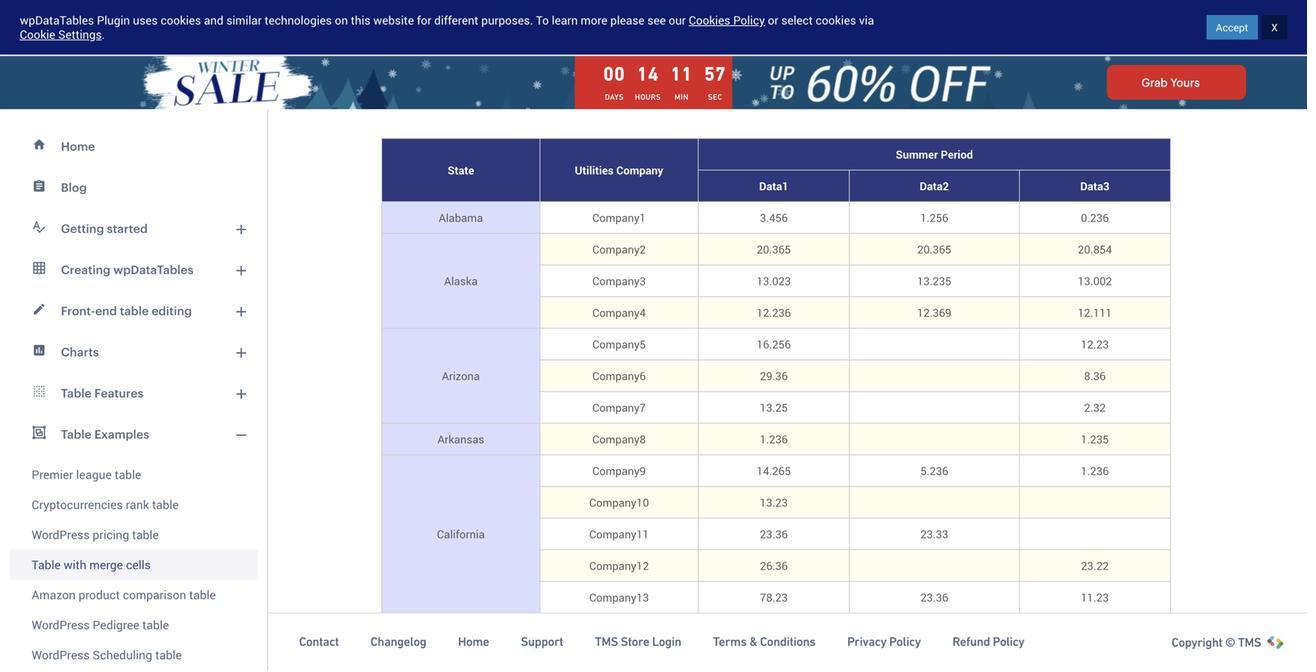 Task type: locate. For each thing, give the bounding box(es) containing it.
policy right privacy at the bottom right of page
[[889, 635, 921, 649]]

1 vertical spatial home link
[[458, 634, 489, 650]]

company1
[[592, 210, 646, 225]]

example 3
[[805, 53, 857, 68]]

table for end
[[120, 304, 149, 318]]

cells
[[126, 557, 151, 573]]

23.36
[[760, 527, 788, 542], [921, 590, 948, 605]]

table down wordpress pedigree table link
[[155, 647, 182, 663]]

table down charts
[[61, 386, 92, 400]]

0 horizontal spatial 1.236
[[760, 432, 788, 447]]

356.23
[[757, 622, 791, 637]]

23.36 up 156.236
[[921, 590, 948, 605]]

home link left support
[[458, 634, 489, 650]]

table for pedigree
[[142, 617, 169, 633]]

1 20.365 from the left
[[757, 242, 791, 257]]

home link up blog
[[9, 126, 258, 167]]

support link
[[521, 634, 563, 650]]

front-end table editing link
[[9, 290, 258, 332]]

14
[[637, 63, 659, 85]]

on
[[335, 12, 348, 28]]

example 3 link
[[789, 41, 874, 80]]

table examples link
[[9, 414, 258, 455]]

1 example from the left
[[634, 53, 676, 68]]

our
[[669, 12, 686, 28]]

plugin
[[97, 12, 130, 28]]

13.23
[[760, 495, 788, 510]]

table right the 'end'
[[120, 304, 149, 318]]

0 horizontal spatial 23.36
[[760, 527, 788, 542]]

wordpress for wordpress pedigree table
[[32, 617, 90, 633]]

company13
[[589, 590, 649, 605]]

company11
[[589, 527, 649, 542]]

2 wordpress from the top
[[32, 617, 90, 633]]

2 vertical spatial table
[[32, 557, 61, 573]]

x
[[1271, 20, 1278, 34]]

20.365 up 13.023
[[757, 242, 791, 257]]

wordpress inside wordpress pricing table link
[[32, 527, 90, 543]]

home left support
[[458, 635, 489, 649]]

policy left or
[[733, 12, 765, 28]]

1 horizontal spatial home
[[458, 635, 489, 649]]

wpdatatables left .
[[20, 12, 94, 28]]

accept
[[1216, 20, 1248, 34]]

policy inside "link"
[[889, 635, 921, 649]]

get
[[1190, 20, 1207, 35]]

12.236
[[757, 305, 791, 320]]

table right rank
[[152, 497, 179, 513]]

this
[[351, 12, 370, 28]]

policy right 'refund'
[[993, 635, 1024, 649]]

example inside example 1 link
[[634, 53, 676, 68]]

3 wordpress from the top
[[32, 647, 90, 663]]

1 wordpress from the top
[[32, 527, 90, 543]]

4 example from the left
[[891, 53, 934, 68]]

1 vertical spatial wpdatatables
[[113, 263, 194, 277]]

wordpress pricing table link
[[9, 520, 258, 550]]

comparison
[[123, 587, 186, 603]]

example for example 3
[[805, 53, 848, 68]]

0 horizontal spatial home
[[61, 139, 95, 153]]

total:
[[662, 622, 690, 637]]

arizona
[[442, 368, 480, 383]]

0 vertical spatial table
[[61, 386, 92, 400]]

example inside example 4 link
[[891, 53, 934, 68]]

premier
[[32, 466, 73, 483]]

1.236 down the 1.235
[[1081, 463, 1109, 478]]

company
[[616, 163, 663, 178]]

example 1 link
[[617, 41, 702, 80]]

wpdatatables up editing
[[113, 263, 194, 277]]

1 horizontal spatial cookies
[[816, 12, 856, 28]]

3 example from the left
[[805, 53, 848, 68]]

home up blog
[[61, 139, 95, 153]]

cookies left via
[[816, 12, 856, 28]]

example inside example 3 "link"
[[805, 53, 848, 68]]

cookies left and
[[161, 12, 201, 28]]

sec
[[708, 93, 722, 102]]

wordpress inside wordpress pedigree table link
[[32, 617, 90, 633]]

tms store login
[[595, 635, 681, 649]]

1 vertical spatial wordpress
[[32, 617, 90, 633]]

table with merge cells
[[32, 557, 151, 573]]

0 horizontal spatial 20.365
[[757, 242, 791, 257]]

wordpress down wordpress pedigree table
[[32, 647, 90, 663]]

started
[[1210, 20, 1247, 35]]

get started
[[1190, 20, 1247, 35]]

example inside example 2 link
[[719, 53, 762, 68]]

uses
[[133, 12, 158, 28]]

1 horizontal spatial wpdatatables
[[113, 263, 194, 277]]

wpdatatables
[[20, 12, 94, 28], [113, 263, 194, 277]]

example left the 3
[[805, 53, 848, 68]]

refund
[[953, 635, 990, 649]]

period
[[941, 147, 973, 162]]

1 horizontal spatial policy
[[889, 635, 921, 649]]

company9
[[592, 463, 646, 478]]

example left 4
[[891, 53, 934, 68]]

1 vertical spatial table
[[61, 427, 92, 441]]

00
[[603, 63, 625, 85]]

12.23
[[1081, 337, 1109, 352]]

12.369
[[917, 305, 952, 320]]

see
[[647, 12, 666, 28]]

1 vertical spatial home
[[458, 635, 489, 649]]

via
[[859, 12, 874, 28]]

wordpress down amazon
[[32, 617, 90, 633]]

0 vertical spatial 23.36
[[760, 527, 788, 542]]

data2
[[920, 178, 949, 193]]

tms
[[595, 635, 618, 649], [1238, 635, 1261, 650]]

23.36 up 26.36
[[760, 527, 788, 542]]

example for example 1
[[634, 53, 676, 68]]

company5
[[592, 337, 646, 352]]

data3
[[1080, 178, 1110, 193]]

tms right ©
[[1238, 635, 1261, 650]]

table up 'premier league table' at the bottom left of page
[[61, 427, 92, 441]]

.
[[102, 27, 105, 42]]

1.236 down 13.25
[[760, 432, 788, 447]]

wordpress pedigree table
[[32, 617, 169, 633]]

refund policy
[[953, 635, 1024, 649]]

grab yours
[[1142, 76, 1200, 89]]

example left 1 at the right of page
[[634, 53, 676, 68]]

table inside "link"
[[61, 427, 92, 441]]

privacy policy link
[[847, 634, 921, 650]]

for
[[417, 12, 431, 28]]

table
[[120, 304, 149, 318], [115, 466, 141, 483], [152, 497, 179, 513], [132, 527, 159, 543], [189, 587, 216, 603], [142, 617, 169, 633], [155, 647, 182, 663]]

table left with
[[32, 557, 61, 573]]

data1
[[759, 178, 789, 193]]

wordpress up with
[[32, 527, 90, 543]]

table for table features
[[61, 386, 92, 400]]

front-end table editing
[[61, 304, 192, 318]]

cookie settings button
[[20, 27, 102, 42]]

table up cryptocurrencies rank table link
[[115, 466, 141, 483]]

select
[[781, 12, 813, 28]]

table for rank
[[152, 497, 179, 513]]

1 cookies from the left
[[161, 12, 201, 28]]

end
[[95, 304, 117, 318]]

2 cookies from the left
[[816, 12, 856, 28]]

table examples
[[61, 427, 149, 441]]

premier league table
[[32, 466, 141, 483]]

1
[[679, 53, 685, 68]]

0 vertical spatial wordpress
[[32, 527, 90, 543]]

0 vertical spatial wpdatatables
[[20, 12, 94, 28]]

2 example from the left
[[719, 53, 762, 68]]

2 horizontal spatial policy
[[993, 635, 1024, 649]]

table for table with merge cells
[[32, 557, 61, 573]]

1 horizontal spatial 20.365
[[917, 242, 952, 257]]

&
[[749, 635, 757, 649]]

1 horizontal spatial 23.36
[[921, 590, 948, 605]]

table down comparison
[[142, 617, 169, 633]]

13.235
[[917, 273, 952, 288]]

20.365 down 1.256
[[917, 242, 952, 257]]

0 vertical spatial home link
[[9, 126, 258, 167]]

table for pricing
[[132, 527, 159, 543]]

1.236
[[760, 432, 788, 447], [1081, 463, 1109, 478]]

tms left store
[[595, 635, 618, 649]]

1 vertical spatial 1.236
[[1081, 463, 1109, 478]]

57
[[704, 63, 726, 85]]

table up cells
[[132, 527, 159, 543]]

0 horizontal spatial wpdatatables
[[20, 12, 94, 28]]

table for scheduling
[[155, 647, 182, 663]]

table features link
[[9, 373, 258, 414]]

13.25
[[760, 400, 788, 415]]

company12
[[589, 558, 649, 573]]

example left the 2
[[719, 53, 762, 68]]

0 horizontal spatial policy
[[733, 12, 765, 28]]

hours
[[635, 93, 661, 102]]

0 horizontal spatial cookies
[[161, 12, 201, 28]]

cookies
[[161, 12, 201, 28], [816, 12, 856, 28]]

13.023
[[757, 273, 791, 288]]

privacy
[[847, 635, 887, 649]]

to
[[536, 12, 549, 28]]

2 vertical spatial wordpress
[[32, 647, 90, 663]]

creating wpdatatables link
[[9, 249, 258, 290]]

wordpress inside wordpress scheduling table link
[[32, 647, 90, 663]]



Task type: describe. For each thing, give the bounding box(es) containing it.
getting
[[61, 222, 104, 235]]

company2
[[592, 242, 646, 257]]

11
[[671, 63, 693, 85]]

amazon product comparison table link
[[9, 580, 258, 610]]

product
[[79, 587, 120, 603]]

contact
[[299, 635, 339, 649]]

started
[[107, 222, 148, 235]]

learn
[[552, 12, 578, 28]]

wordpress for wordpress scheduling table
[[32, 647, 90, 663]]

0.236
[[1081, 210, 1109, 225]]

alabama
[[439, 210, 483, 225]]

please
[[610, 12, 645, 28]]

1 vertical spatial 23.36
[[921, 590, 948, 605]]

3.456
[[760, 210, 788, 225]]

accept button
[[1207, 15, 1258, 40]]

1 horizontal spatial tms
[[1238, 635, 1261, 650]]

front-
[[61, 304, 95, 318]]

examples
[[94, 427, 149, 441]]

california
[[437, 527, 485, 542]]

grab
[[1142, 76, 1168, 89]]

more
[[581, 12, 607, 28]]

contact link
[[299, 634, 339, 650]]

table for table examples
[[61, 427, 92, 441]]

creating wpdatatables
[[61, 263, 194, 277]]

support
[[521, 635, 563, 649]]

summer period
[[896, 147, 973, 162]]

78.23
[[760, 590, 788, 605]]

wordpress for wordpress pricing table
[[32, 527, 90, 543]]

scheduling
[[93, 647, 152, 663]]

0 horizontal spatial home link
[[9, 126, 258, 167]]

x button
[[1262, 15, 1287, 40]]

cookies
[[689, 12, 730, 28]]

12.111
[[1078, 305, 1112, 320]]

20.854
[[1078, 242, 1112, 257]]

charts
[[61, 345, 99, 359]]

©
[[1225, 635, 1236, 650]]

wpdatatables - tables and charts manager wordpress plugin image
[[16, 13, 167, 42]]

editing
[[152, 304, 192, 318]]

tms store login link
[[595, 634, 681, 650]]

2 20.365 from the left
[[917, 242, 952, 257]]

0 horizontal spatial tms
[[595, 635, 618, 649]]

wordpress pedigree table link
[[9, 610, 258, 640]]

or
[[768, 12, 779, 28]]

company10
[[589, 495, 649, 510]]

table features
[[61, 386, 144, 400]]

blog
[[61, 180, 87, 194]]

example for example 4
[[891, 53, 934, 68]]

blog link
[[9, 167, 258, 208]]

technologies
[[265, 12, 332, 28]]

example 4 link
[[874, 41, 959, 80]]

get started link
[[1145, 9, 1291, 47]]

example 4
[[891, 53, 943, 68]]

min
[[675, 93, 689, 102]]

changelog
[[371, 635, 426, 649]]

terms
[[713, 635, 747, 649]]

copyright © tms
[[1172, 635, 1261, 650]]

Search form search field
[[333, 17, 863, 38]]

policy for privacy policy
[[889, 635, 921, 649]]

23.33
[[921, 527, 948, 542]]

0 vertical spatial home
[[61, 139, 95, 153]]

policy inside wpdatatables plugin uses cookies and similar technologies on this website for different purposes. to learn more please see our cookies policy or select cookies via cookie settings .
[[733, 12, 765, 28]]

wpdatatables inside creating wpdatatables "link"
[[113, 263, 194, 277]]

example for example 2
[[719, 53, 762, 68]]

merge
[[89, 557, 123, 573]]

table right comparison
[[189, 587, 216, 603]]

features
[[94, 386, 144, 400]]

creating
[[61, 263, 111, 277]]

1 horizontal spatial 1.236
[[1081, 463, 1109, 478]]

1 horizontal spatial home link
[[458, 634, 489, 650]]

company7
[[592, 400, 646, 415]]

getting started
[[61, 222, 148, 235]]

company3
[[592, 273, 646, 288]]

table for league
[[115, 466, 141, 483]]

cookie
[[20, 27, 55, 42]]

cryptocurrencies
[[32, 497, 123, 513]]

29.36
[[760, 368, 788, 383]]

terms & conditions
[[713, 635, 816, 649]]

1.235
[[1081, 432, 1109, 447]]

23.22
[[1081, 558, 1109, 573]]

0 vertical spatial 1.236
[[760, 432, 788, 447]]

example 2
[[719, 53, 771, 68]]

wpdatatables inside wpdatatables plugin uses cookies and similar technologies on this website for different purposes. to learn more please see our cookies policy or select cookies via cookie settings .
[[20, 12, 94, 28]]

5.236
[[921, 463, 948, 478]]

156.236
[[914, 622, 955, 637]]

summer
[[896, 147, 938, 162]]

pricing
[[93, 527, 129, 543]]

grab yours link
[[1107, 65, 1246, 100]]

rank
[[126, 497, 149, 513]]

policy for refund policy
[[993, 635, 1024, 649]]

wordpress scheduling table
[[32, 647, 182, 663]]

2.32
[[1084, 400, 1106, 415]]

purposes.
[[481, 12, 533, 28]]

2
[[765, 53, 771, 68]]

refund policy link
[[953, 634, 1024, 650]]

different
[[434, 12, 479, 28]]

26.36
[[760, 558, 788, 573]]



Task type: vqa. For each thing, say whether or not it's contained in the screenshot.


